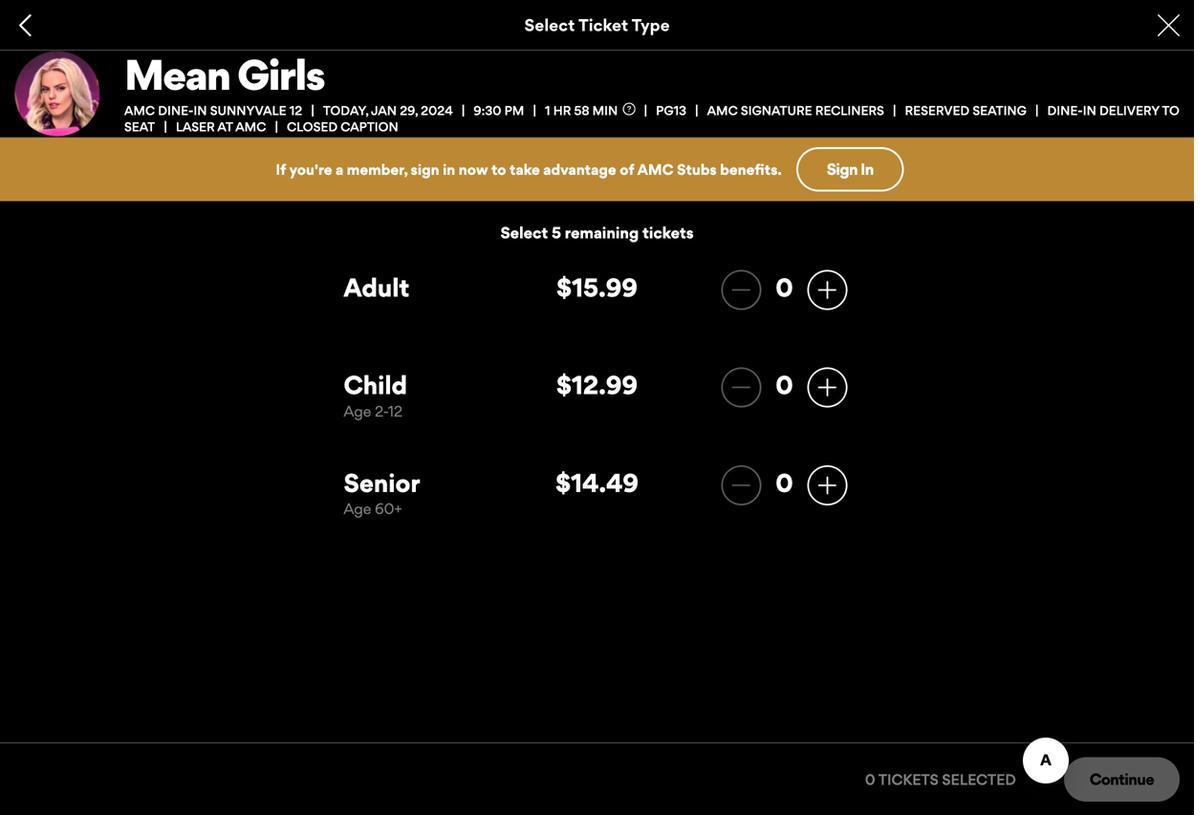 Task type: locate. For each thing, give the bounding box(es) containing it.
s down stubs
[[687, 223, 694, 242]]

1 horizontal spatial to
[[1163, 103, 1180, 118]]

ticket for type
[[579, 15, 629, 35]]

29,
[[400, 103, 418, 118]]

0 vertical spatial select
[[525, 15, 575, 35]]

age left 2-
[[344, 403, 371, 420]]

amc
[[124, 103, 155, 118], [708, 103, 738, 118], [236, 119, 266, 135], [638, 160, 674, 178]]

closed
[[287, 119, 338, 135]]

select left the 5
[[501, 223, 548, 242]]

closed caption
[[287, 119, 399, 135]]

senior age 60+
[[344, 468, 420, 518]]

age inside child age 2-12
[[344, 403, 371, 420]]

in
[[194, 103, 207, 118]]

12 down child
[[388, 403, 403, 420]]

0 horizontal spatial ticket
[[579, 15, 629, 35]]

1 vertical spatial to
[[492, 160, 507, 178]]

dine-
[[158, 103, 194, 118]]

girls
[[237, 49, 325, 100]]

ticket for s
[[879, 771, 930, 789]]

in inside dine-in delivery to seat
[[1084, 103, 1097, 118]]

mean
[[124, 49, 230, 100]]

mean girls
[[124, 49, 325, 100]]

5
[[552, 223, 562, 242]]

amc right pg13
[[708, 103, 738, 118]]

min
[[593, 103, 618, 118]]

1 horizontal spatial 12
[[388, 403, 403, 420]]

laser
[[176, 119, 215, 135]]

in right sign
[[861, 160, 874, 179]]

selected
[[943, 771, 1017, 789]]

age
[[344, 403, 371, 420], [344, 500, 371, 518]]

in left 'delivery'
[[1084, 103, 1097, 118]]

to
[[1163, 103, 1180, 118], [492, 160, 507, 178]]

ticket
[[579, 15, 629, 35], [879, 771, 930, 789]]

in
[[1084, 103, 1097, 118], [861, 160, 874, 179]]

age left 60+
[[344, 500, 371, 518]]

2024
[[421, 103, 453, 118]]

0 horizontal spatial 12
[[290, 103, 303, 118]]

1 horizontal spatial in
[[1084, 103, 1097, 118]]

seat
[[124, 119, 155, 135]]

2 age from the top
[[344, 500, 371, 518]]

12 inside child age 2-12
[[388, 403, 403, 420]]

0 vertical spatial to
[[1163, 103, 1180, 118]]

1 vertical spatial ticket
[[879, 771, 930, 789]]

s
[[687, 223, 694, 242], [930, 771, 939, 789]]

1 horizontal spatial ticket
[[879, 771, 930, 789]]

sunnyvale
[[210, 103, 287, 118]]

advantage
[[544, 160, 617, 178]]

ticket left the selected
[[879, 771, 930, 789]]

laser at amc
[[176, 119, 266, 135]]

0 vertical spatial age
[[344, 403, 371, 420]]

1 vertical spatial age
[[344, 500, 371, 518]]

0 horizontal spatial in
[[861, 160, 874, 179]]

dine-
[[1048, 103, 1084, 118]]

select up 1
[[525, 15, 575, 35]]

1 vertical spatial 12
[[388, 403, 403, 420]]

stubs
[[677, 160, 717, 178]]

amc right of
[[638, 160, 674, 178]]

at
[[218, 119, 233, 135]]

amc dine-in sunnyvale 12
[[124, 103, 303, 118]]

to right now
[[492, 160, 507, 178]]

member,
[[347, 160, 408, 178]]

0 horizontal spatial to
[[492, 160, 507, 178]]

today,
[[323, 103, 368, 118]]

1 age from the top
[[344, 403, 371, 420]]

0 vertical spatial ticket
[[579, 15, 629, 35]]

to inside dine-in delivery to seat
[[1163, 103, 1180, 118]]

benefits.
[[721, 160, 782, 178]]

hr
[[554, 103, 571, 118]]

0 vertical spatial 12
[[290, 103, 303, 118]]

1 horizontal spatial s
[[930, 771, 939, 789]]

1 hr 58 min
[[545, 103, 618, 118]]

0 vertical spatial in
[[1084, 103, 1097, 118]]

select
[[525, 15, 575, 35], [501, 223, 548, 242]]

1 vertical spatial select
[[501, 223, 548, 242]]

0
[[776, 272, 794, 303], [776, 370, 794, 401], [776, 468, 794, 499], [866, 771, 876, 789]]

to right 'delivery'
[[1163, 103, 1180, 118]]

pm
[[505, 103, 525, 118]]

pg13
[[656, 103, 687, 118]]

0 vertical spatial s
[[687, 223, 694, 242]]

12
[[290, 103, 303, 118], [388, 403, 403, 420]]

1 vertical spatial in
[[861, 160, 874, 179]]

1
[[545, 103, 551, 118]]

jan
[[371, 103, 397, 118]]

ticket left type
[[579, 15, 629, 35]]

select ticket type
[[525, 15, 670, 35]]

a
[[336, 160, 344, 178]]

1 hr 58 min button
[[545, 103, 656, 118]]

s left the selected
[[930, 771, 939, 789]]

age for senior
[[344, 500, 371, 518]]

now
[[459, 160, 488, 178]]

12 up closed
[[290, 103, 303, 118]]

age inside the senior age 60+
[[344, 500, 371, 518]]

amc down "sunnyvale"
[[236, 119, 266, 135]]

in inside button
[[861, 160, 874, 179]]

close this dialog image
[[1161, 757, 1180, 776]]



Task type: describe. For each thing, give the bounding box(es) containing it.
amc up seat
[[124, 103, 155, 118]]

sign in button
[[797, 147, 905, 192]]

0 ticket s selected
[[866, 771, 1017, 789]]

1 vertical spatial s
[[930, 771, 939, 789]]

child
[[344, 370, 407, 401]]

select for select 5 remaining ticket s
[[501, 223, 548, 242]]

sign
[[827, 160, 858, 179]]

in
[[443, 160, 456, 178]]

senior
[[344, 468, 420, 499]]

9:30
[[474, 103, 502, 118]]

$12.99
[[557, 370, 638, 401]]

if you're a member, sign in now to take advantage of amc stubs benefits.
[[276, 160, 782, 178]]

reserved seating
[[905, 103, 1027, 118]]

today, jan 29, 2024
[[323, 103, 453, 118]]

signature
[[741, 103, 813, 118]]

ticket
[[643, 223, 687, 242]]

seating
[[973, 103, 1027, 118]]

2-
[[375, 403, 388, 420]]

you're
[[289, 160, 332, 178]]

dine-in delivery to seat
[[124, 103, 1180, 135]]

$15.99
[[557, 272, 638, 303]]

remaining
[[565, 223, 639, 242]]

0 horizontal spatial s
[[687, 223, 694, 242]]

more information about image
[[623, 103, 636, 115]]

$14.49
[[556, 468, 639, 499]]

age for child
[[344, 403, 371, 420]]

select 5 remaining ticket s
[[501, 223, 694, 242]]

reserved
[[905, 103, 970, 118]]

in for dine-
[[1084, 103, 1097, 118]]

58
[[574, 103, 590, 118]]

sign in
[[827, 160, 874, 179]]

if
[[276, 160, 286, 178]]

9:30 pm
[[474, 103, 525, 118]]

amc signature recliners
[[708, 103, 885, 118]]

recliners
[[816, 103, 885, 118]]

type
[[632, 15, 670, 35]]

sign
[[411, 160, 440, 178]]

delivery
[[1100, 103, 1160, 118]]

caption
[[341, 119, 399, 135]]

of
[[620, 160, 635, 178]]

adult
[[344, 272, 410, 303]]

child age 2-12
[[344, 370, 407, 420]]

select for select ticket type
[[525, 15, 575, 35]]

in for sign
[[861, 160, 874, 179]]

take
[[510, 160, 540, 178]]

mean girls link
[[124, 49, 1180, 100]]

60+
[[375, 500, 402, 518]]



Task type: vqa. For each thing, say whether or not it's contained in the screenshot.
AMC DINE-IN Sunnyvale 12
yes



